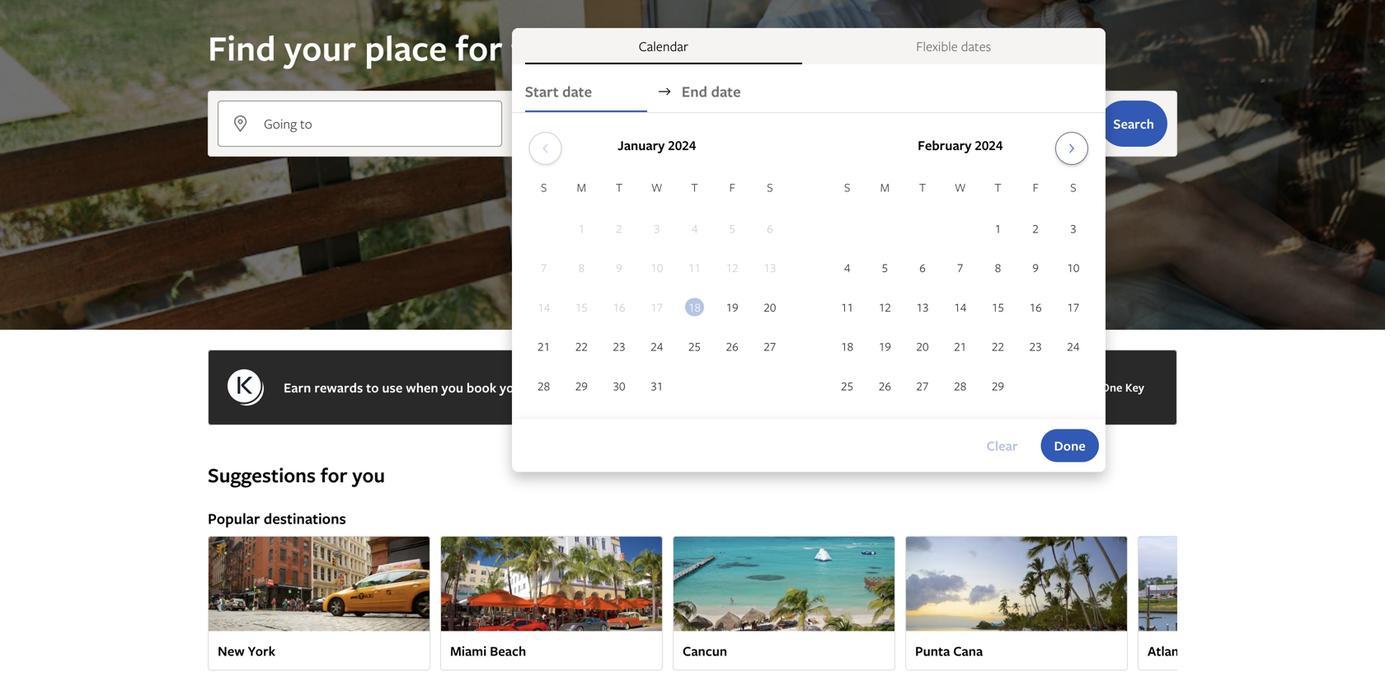 Task type: vqa. For each thing, say whether or not it's contained in the screenshot.


Task type: locate. For each thing, give the bounding box(es) containing it.
to
[[366, 379, 379, 397]]

24 button down 17 button
[[1055, 328, 1092, 365]]

1 horizontal spatial date
[[711, 81, 741, 101]]

clear button
[[974, 429, 1031, 462]]

2 22 from the left
[[992, 339, 1004, 354]]

0 horizontal spatial 20
[[764, 299, 776, 315]]

2024 for january 2024
[[668, 136, 696, 154]]

2 16 from the left
[[1030, 299, 1042, 315]]

tab list inside wizard region
[[512, 28, 1106, 64]]

2 14 from the left
[[954, 299, 967, 315]]

suggestions
[[208, 461, 316, 489]]

19
[[726, 299, 739, 315], [879, 339, 891, 354]]

w down february 2024
[[955, 179, 966, 195]]

tab list
[[512, 28, 1106, 64]]

m inside february 2024 element
[[880, 179, 890, 195]]

19 inside january 2024 element
[[726, 299, 739, 315]]

1 horizontal spatial 23
[[1030, 339, 1042, 354]]

1 horizontal spatial 8
[[995, 260, 1001, 276]]

16 left today element
[[613, 299, 626, 315]]

8 inside button
[[995, 260, 1001, 276]]

19 inside february 2024 element
[[879, 339, 891, 354]]

1 28 from the left
[[538, 378, 550, 394]]

your left the next
[[500, 379, 527, 397]]

w inside january 2024 element
[[651, 179, 663, 195]]

2 2024 from the left
[[975, 136, 1003, 154]]

27 button
[[751, 328, 789, 365], [904, 367, 942, 405]]

19 button right today element
[[714, 288, 751, 326]]

20 inside january 2024 element
[[764, 299, 776, 315]]

27 button up hotels.com
[[751, 328, 789, 365]]

8 button
[[979, 249, 1017, 287]]

0 horizontal spatial 28 button
[[525, 367, 563, 405]]

1 17 from the left
[[651, 299, 663, 315]]

0 horizontal spatial 27
[[764, 339, 776, 354]]

15 right 14 button
[[992, 299, 1004, 315]]

19 button down 12 "button"
[[866, 328, 904, 365]]

2 1 from the left
[[995, 220, 1001, 236]]

25 down today element
[[689, 339, 701, 354]]

18
[[689, 299, 701, 315], [841, 339, 854, 354]]

21 button up the next
[[525, 328, 563, 365]]

9 inside january 2024 element
[[616, 260, 622, 276]]

27 up hotels.com
[[764, 339, 776, 354]]

0 horizontal spatial 24 button
[[638, 328, 676, 365]]

dates
[[961, 37, 991, 55]]

directional image
[[657, 84, 672, 99]]

1 t from the left
[[616, 179, 623, 195]]

1 horizontal spatial 24
[[1067, 339, 1080, 354]]

1 horizontal spatial 25
[[841, 378, 854, 394]]

1 horizontal spatial 5
[[882, 260, 888, 276]]

26 inside january 2024 element
[[726, 339, 739, 354]]

11 up today element
[[689, 260, 701, 276]]

27 button down 13 button
[[904, 367, 942, 405]]

0 horizontal spatial 21
[[538, 339, 550, 354]]

19 right 18 button
[[879, 339, 891, 354]]

1 vertical spatial 26
[[879, 378, 891, 394]]

1 vertical spatial 19
[[879, 339, 891, 354]]

your right find
[[284, 24, 356, 71]]

you
[[442, 379, 463, 397], [352, 461, 385, 489]]

19 button
[[714, 288, 751, 326], [866, 328, 904, 365]]

2 24 from the left
[[1067, 339, 1080, 354]]

12 inside "button"
[[879, 299, 891, 315]]

tab list containing calendar
[[512, 28, 1106, 64]]

14 right 13 button
[[954, 299, 967, 315]]

0 horizontal spatial 22
[[575, 339, 588, 354]]

1 vertical spatial 19 button
[[866, 328, 904, 365]]

2 23 button from the left
[[1017, 328, 1055, 365]]

4 left "5" 'button'
[[844, 260, 851, 276]]

26 button up and
[[714, 328, 751, 365]]

20 down 13 button
[[917, 339, 929, 354]]

1 m from the left
[[577, 179, 586, 195]]

13 left 4 button
[[764, 260, 776, 276]]

11 left 12 "button"
[[841, 299, 854, 315]]

1 vertical spatial 20
[[917, 339, 929, 354]]

0 vertical spatial you
[[442, 379, 463, 397]]

rewards
[[314, 379, 363, 397]]

1 horizontal spatial 2024
[[975, 136, 1003, 154]]

19 button inside january 2024 element
[[714, 288, 751, 326]]

9
[[616, 260, 622, 276], [1033, 260, 1039, 276]]

1 1 from the left
[[579, 220, 585, 236]]

2024 right january
[[668, 136, 696, 154]]

0 horizontal spatial 28
[[538, 378, 550, 394]]

1 16 from the left
[[613, 299, 626, 315]]

1 3 from the left
[[654, 220, 660, 236]]

for up destinations
[[321, 461, 348, 489]]

24 down 17 button
[[1067, 339, 1080, 354]]

1 29 from the left
[[575, 378, 588, 394]]

1 horizontal spatial 18
[[841, 339, 854, 354]]

28 button right book
[[525, 367, 563, 405]]

0 vertical spatial 5
[[729, 220, 736, 236]]

18 down 11 'button'
[[841, 339, 854, 354]]

29 inside january 2024 element
[[575, 378, 588, 394]]

0 vertical spatial for
[[456, 24, 503, 71]]

20 inside february 2024 element
[[917, 339, 929, 354]]

21 down 14 button
[[954, 339, 967, 354]]

28 inside february 2024 element
[[954, 378, 967, 394]]

1 8 from the left
[[579, 260, 585, 276]]

cana
[[953, 642, 983, 660]]

25 inside february 2024 element
[[841, 378, 854, 394]]

earn
[[284, 379, 311, 397]]

1 14 from the left
[[538, 299, 550, 315]]

0 horizontal spatial 2024
[[668, 136, 696, 154]]

1 7 from the left
[[541, 260, 547, 276]]

w
[[651, 179, 663, 195], [955, 179, 966, 195]]

1 vertical spatial 27
[[917, 378, 929, 394]]

5 inside 'button'
[[882, 260, 888, 276]]

23 down 16 button
[[1030, 339, 1042, 354]]

expedia,
[[666, 379, 716, 397]]

1 horizontal spatial 21
[[954, 339, 967, 354]]

1 horizontal spatial 23 button
[[1017, 328, 1055, 365]]

6
[[767, 220, 773, 236], [920, 260, 926, 276]]

2 3 from the left
[[1071, 220, 1077, 236]]

17 inside button
[[1067, 299, 1080, 315]]

23 button up "30" "button"
[[601, 328, 638, 365]]

date right the 'end'
[[711, 81, 741, 101]]

0 horizontal spatial m
[[577, 179, 586, 195]]

22 for second 22 button from left
[[992, 339, 1004, 354]]

1 f from the left
[[729, 179, 735, 195]]

1 21 from the left
[[538, 339, 550, 354]]

2 9 from the left
[[1033, 260, 1039, 276]]

0 horizontal spatial 13
[[764, 260, 776, 276]]

1 23 button from the left
[[601, 328, 638, 365]]

1 horizontal spatial your
[[500, 379, 527, 397]]

0 vertical spatial 25
[[689, 339, 701, 354]]

29 inside february 2024 element
[[992, 378, 1004, 394]]

previous month image
[[535, 142, 555, 155]]

4 up today element
[[692, 220, 698, 236]]

23 button
[[601, 328, 638, 365], [1017, 328, 1055, 365]]

10
[[651, 260, 663, 276], [1067, 260, 1080, 276]]

22 inside january 2024 element
[[575, 339, 588, 354]]

1 vertical spatial 18
[[841, 339, 854, 354]]

1 29 button from the left
[[563, 367, 601, 405]]

1 horizontal spatial 7
[[957, 260, 964, 276]]

2 2 from the left
[[1033, 220, 1039, 236]]

2 t from the left
[[691, 179, 698, 195]]

22 button down 15 button
[[979, 328, 1017, 365]]

18 up expedia,
[[689, 299, 701, 315]]

30
[[613, 378, 626, 394]]

15 inside button
[[992, 299, 1004, 315]]

28 button up clear button
[[942, 367, 979, 405]]

for right place
[[456, 24, 503, 71]]

12 inside january 2024 element
[[726, 260, 739, 276]]

1 button
[[979, 209, 1017, 247]]

t up 1 button
[[995, 179, 1002, 195]]

0 horizontal spatial 21 button
[[525, 328, 563, 365]]

0 horizontal spatial 14
[[538, 299, 550, 315]]

7 inside january 2024 element
[[541, 260, 547, 276]]

18 inside button
[[841, 339, 854, 354]]

1 28 button from the left
[[525, 367, 563, 405]]

27 inside january 2024 element
[[764, 339, 776, 354]]

1 23 from the left
[[613, 339, 626, 354]]

0 horizontal spatial 4
[[692, 220, 698, 236]]

0 horizontal spatial 25
[[689, 339, 701, 354]]

5 button
[[866, 249, 904, 287]]

17 left today element
[[651, 299, 663, 315]]

2 29 from the left
[[992, 378, 1004, 394]]

cancun which includes a sandy beach, landscape views and general coastal views image
[[673, 536, 896, 631]]

flexible
[[916, 37, 958, 55]]

8 inside january 2024 element
[[579, 260, 585, 276]]

20 button right today element
[[751, 288, 789, 326]]

2
[[616, 220, 622, 236], [1033, 220, 1039, 236]]

1 10 from the left
[[651, 260, 663, 276]]

0 horizontal spatial 26
[[726, 339, 739, 354]]

0 vertical spatial your
[[284, 24, 356, 71]]

29 button left 30
[[563, 367, 601, 405]]

27
[[764, 339, 776, 354], [917, 378, 929, 394]]

26 down 12 "button"
[[879, 378, 891, 394]]

0 vertical spatial 11
[[689, 260, 701, 276]]

16 right 15 button
[[1030, 299, 1042, 315]]

miami
[[450, 642, 487, 660]]

19 right today element
[[726, 299, 739, 315]]

t down january 2024
[[691, 179, 698, 195]]

2024 right february
[[975, 136, 1003, 154]]

20 button
[[751, 288, 789, 326], [904, 328, 942, 365]]

0 vertical spatial 13
[[764, 260, 776, 276]]

1 22 from the left
[[575, 339, 588, 354]]

0 horizontal spatial 23
[[613, 339, 626, 354]]

16 inside button
[[1030, 299, 1042, 315]]

8
[[579, 260, 585, 276], [995, 260, 1001, 276]]

0 vertical spatial 27 button
[[751, 328, 789, 365]]

f inside january 2024 element
[[729, 179, 735, 195]]

2 23 from the left
[[1030, 339, 1042, 354]]

0 vertical spatial 19
[[726, 299, 739, 315]]

2 15 from the left
[[992, 299, 1004, 315]]

0 horizontal spatial 2
[[616, 220, 622, 236]]

21 up the next
[[538, 339, 550, 354]]

20 button down 13 button
[[904, 328, 942, 365]]

1 inside january 2024 element
[[579, 220, 585, 236]]

for
[[456, 24, 503, 71], [321, 461, 348, 489]]

0 vertical spatial 20 button
[[751, 288, 789, 326]]

1 horizontal spatial 11
[[841, 299, 854, 315]]

m inside january 2024 element
[[577, 179, 586, 195]]

t down january
[[616, 179, 623, 195]]

1 horizontal spatial 28 button
[[942, 367, 979, 405]]

15
[[575, 299, 588, 315], [992, 299, 1004, 315]]

application inside wizard region
[[525, 125, 1092, 406]]

0 horizontal spatial 12
[[726, 260, 739, 276]]

0 vertical spatial 26 button
[[714, 328, 751, 365]]

13 right 12 "button"
[[917, 299, 929, 315]]

26 up and
[[726, 339, 739, 354]]

29 button
[[563, 367, 601, 405], [979, 367, 1017, 405]]

show next card image
[[1168, 597, 1187, 610]]

16
[[613, 299, 626, 315], [1030, 299, 1042, 315]]

9 button
[[1017, 249, 1055, 287]]

27 down 13 button
[[917, 378, 929, 394]]

28 button
[[525, 367, 563, 405], [942, 367, 979, 405]]

1 horizontal spatial 29 button
[[979, 367, 1017, 405]]

0 horizontal spatial 19
[[726, 299, 739, 315]]

0 horizontal spatial 27 button
[[751, 328, 789, 365]]

1 horizontal spatial 29
[[992, 378, 1004, 394]]

soho - tribeca which includes street scenes and a city image
[[208, 536, 430, 631]]

1 horizontal spatial 22
[[992, 339, 1004, 354]]

26 button down 18 button
[[866, 367, 904, 405]]

1 24 from the left
[[651, 339, 663, 354]]

10 inside january 2024 element
[[651, 260, 663, 276]]

1 horizontal spatial 20 button
[[904, 328, 942, 365]]

1 horizontal spatial 22 button
[[979, 328, 1017, 365]]

0 vertical spatial 20
[[764, 299, 776, 315]]

2 button
[[1017, 209, 1055, 247]]

punta cana
[[915, 642, 983, 660]]

25 button down 18 button
[[829, 367, 866, 405]]

flexible dates
[[916, 37, 991, 55]]

1 vertical spatial 27 button
[[904, 367, 942, 405]]

suggestions for you
[[208, 461, 385, 489]]

m
[[577, 179, 586, 195], [880, 179, 890, 195]]

search
[[1114, 115, 1155, 133]]

1 horizontal spatial 6
[[920, 260, 926, 276]]

1 horizontal spatial for
[[456, 24, 503, 71]]

1 horizontal spatial 12
[[879, 299, 891, 315]]

0 horizontal spatial date
[[562, 81, 592, 101]]

26
[[726, 339, 739, 354], [879, 378, 891, 394]]

0 vertical spatial 19 button
[[714, 288, 751, 326]]

1 horizontal spatial 28
[[954, 378, 967, 394]]

23 button inside january 2024 element
[[601, 328, 638, 365]]

0 horizontal spatial 29
[[575, 378, 588, 394]]

2 8 from the left
[[995, 260, 1001, 276]]

1 vertical spatial 4
[[844, 260, 851, 276]]

2 f from the left
[[1033, 179, 1039, 195]]

1 horizontal spatial 14
[[954, 299, 967, 315]]

done
[[1054, 437, 1086, 455]]

2 10 from the left
[[1067, 260, 1080, 276]]

23 button down 16 button
[[1017, 328, 1055, 365]]

1 horizontal spatial 17
[[1067, 299, 1080, 315]]

17
[[651, 299, 663, 315], [1067, 299, 1080, 315]]

0 vertical spatial 6
[[767, 220, 773, 236]]

1 horizontal spatial f
[[1033, 179, 1039, 195]]

0 horizontal spatial your
[[284, 24, 356, 71]]

1 horizontal spatial 1
[[995, 220, 1001, 236]]

book
[[467, 379, 497, 397]]

17 right 16 button
[[1067, 299, 1080, 315]]

24 button up the 31 button
[[638, 328, 676, 365]]

22 button up getaway
[[563, 328, 601, 365]]

0 vertical spatial 26
[[726, 339, 739, 354]]

0 vertical spatial 18
[[689, 299, 701, 315]]

february
[[918, 136, 972, 154]]

22 down 15 button
[[992, 339, 1004, 354]]

11
[[689, 260, 701, 276], [841, 299, 854, 315]]

15 up getaway
[[575, 299, 588, 315]]

29 button up clear button
[[979, 367, 1017, 405]]

date for start date
[[562, 81, 592, 101]]

2 28 from the left
[[954, 378, 967, 394]]

2 21 from the left
[[954, 339, 967, 354]]

1 9 from the left
[[616, 260, 622, 276]]

january
[[618, 136, 665, 154]]

atlantic city aquarium which includes a marina, boating and a coastal town image
[[1138, 536, 1361, 631]]

1 horizontal spatial 25 button
[[829, 367, 866, 405]]

0 vertical spatial 4
[[692, 220, 698, 236]]

25 down 18 button
[[841, 378, 854, 394]]

1 vertical spatial for
[[321, 461, 348, 489]]

1 vertical spatial 12
[[879, 299, 891, 315]]

22 up getaway
[[575, 339, 588, 354]]

25 inside january 2024 element
[[689, 339, 701, 354]]

application
[[525, 125, 1092, 406]]

calendar link
[[525, 28, 802, 64]]

13 inside 13 button
[[917, 299, 929, 315]]

1 vertical spatial you
[[352, 461, 385, 489]]

2 date from the left
[[711, 81, 741, 101]]

1 horizontal spatial 26
[[879, 378, 891, 394]]

0 horizontal spatial 11
[[689, 260, 701, 276]]

1 date from the left
[[562, 81, 592, 101]]

25
[[689, 339, 701, 354], [841, 378, 854, 394]]

21 button down 14 button
[[942, 328, 979, 365]]

0 horizontal spatial 22 button
[[563, 328, 601, 365]]

1 15 from the left
[[575, 299, 588, 315]]

29
[[575, 378, 588, 394], [992, 378, 1004, 394]]

24
[[651, 339, 663, 354], [1067, 339, 1080, 354]]

1 horizontal spatial 24 button
[[1055, 328, 1092, 365]]

0 horizontal spatial 17
[[651, 299, 663, 315]]

14 up the next
[[538, 299, 550, 315]]

29 up clear button
[[992, 378, 1004, 394]]

t down february
[[919, 179, 926, 195]]

1 horizontal spatial 20
[[917, 339, 929, 354]]

29 left 30
[[575, 378, 588, 394]]

13
[[764, 260, 776, 276], [917, 299, 929, 315]]

1 vertical spatial 25
[[841, 378, 854, 394]]

w down january 2024
[[651, 179, 663, 195]]

18 inside today element
[[689, 299, 701, 315]]

23 up 30
[[613, 339, 626, 354]]

s
[[541, 179, 547, 195], [767, 179, 773, 195], [844, 179, 850, 195], [1071, 179, 1077, 195]]

1 horizontal spatial 4
[[844, 260, 851, 276]]

0 horizontal spatial 1
[[579, 220, 585, 236]]

application containing january 2024
[[525, 125, 1092, 406]]

2 24 button from the left
[[1055, 328, 1092, 365]]

17 button
[[1055, 288, 1092, 326]]

23
[[613, 339, 626, 354], [1030, 339, 1042, 354]]

28 left getaway
[[538, 378, 550, 394]]

2 7 from the left
[[957, 260, 964, 276]]

date
[[562, 81, 592, 101], [711, 81, 741, 101]]

4 button
[[829, 249, 866, 287]]

f for february 2024
[[1033, 179, 1039, 195]]

24 up 31 at the left of page
[[651, 339, 663, 354]]

2 17 from the left
[[1067, 299, 1080, 315]]

4
[[692, 220, 698, 236], [844, 260, 851, 276]]

1 vertical spatial 6
[[920, 260, 926, 276]]

1 w from the left
[[651, 179, 663, 195]]

7
[[541, 260, 547, 276], [957, 260, 964, 276]]

1 horizontal spatial 27
[[917, 378, 929, 394]]

1 vertical spatial 11
[[841, 299, 854, 315]]

0 horizontal spatial 18
[[689, 299, 701, 315]]

2 w from the left
[[955, 179, 966, 195]]

today element
[[685, 298, 704, 316]]

28 down 14 button
[[954, 378, 967, 394]]

14
[[538, 299, 550, 315], [954, 299, 967, 315]]

20 right today element
[[764, 299, 776, 315]]

2 m from the left
[[880, 179, 890, 195]]

york
[[248, 642, 275, 660]]

12
[[726, 260, 739, 276], [879, 299, 891, 315]]

t
[[616, 179, 623, 195], [691, 179, 698, 195], [919, 179, 926, 195], [995, 179, 1002, 195]]

date right start
[[562, 81, 592, 101]]

1 22 button from the left
[[563, 328, 601, 365]]

destinations
[[264, 508, 346, 529]]

getaway
[[560, 379, 609, 397]]

2024
[[668, 136, 696, 154], [975, 136, 1003, 154]]

1 2024 from the left
[[668, 136, 696, 154]]

0 horizontal spatial 23 button
[[601, 328, 638, 365]]

21 button
[[525, 328, 563, 365], [942, 328, 979, 365]]

25 button down today element
[[676, 328, 714, 365]]

f
[[729, 179, 735, 195], [1033, 179, 1039, 195]]

use
[[382, 379, 403, 397]]

22
[[575, 339, 588, 354], [992, 339, 1004, 354]]

popular destinations
[[208, 508, 346, 529]]

w for february
[[955, 179, 966, 195]]

22 inside february 2024 element
[[992, 339, 1004, 354]]

0 horizontal spatial f
[[729, 179, 735, 195]]

0 horizontal spatial 9
[[616, 260, 622, 276]]

w inside february 2024 element
[[955, 179, 966, 195]]

0 vertical spatial 27
[[764, 339, 776, 354]]

2 28 button from the left
[[942, 367, 979, 405]]

1 horizontal spatial 3
[[1071, 220, 1077, 236]]



Task type: describe. For each thing, give the bounding box(es) containing it.
13 button
[[904, 288, 942, 326]]

hotels.com
[[745, 379, 813, 397]]

23 inside february 2024 element
[[1030, 339, 1042, 354]]

10 inside button
[[1067, 260, 1080, 276]]

1 21 button from the left
[[525, 328, 563, 365]]

31 button
[[638, 367, 676, 405]]

place
[[365, 24, 447, 71]]

0 horizontal spatial 25 button
[[676, 328, 714, 365]]

start
[[525, 81, 559, 101]]

wizard region
[[0, 0, 1385, 472]]

m for january 2024
[[577, 179, 586, 195]]

search button
[[1100, 101, 1168, 147]]

1 inside button
[[995, 220, 1001, 236]]

26 inside february 2024 element
[[879, 378, 891, 394]]

atlantic
[[1148, 642, 1194, 660]]

popular
[[208, 508, 260, 529]]

5 inside january 2024 element
[[729, 220, 736, 236]]

for inside wizard region
[[456, 24, 503, 71]]

3 s from the left
[[844, 179, 850, 195]]

3 t from the left
[[919, 179, 926, 195]]

0 horizontal spatial for
[[321, 461, 348, 489]]

clear
[[987, 437, 1018, 455]]

miami beach
[[450, 642, 526, 660]]

17 inside january 2024 element
[[651, 299, 663, 315]]

26 button inside january 2024 element
[[714, 328, 751, 365]]

9 inside button
[[1033, 260, 1039, 276]]

29 for 1st 29 'button' from the left
[[575, 378, 588, 394]]

6 button
[[904, 249, 942, 287]]

28 inside january 2024 element
[[538, 378, 550, 394]]

1 horizontal spatial you
[[442, 379, 463, 397]]

4 t from the left
[[995, 179, 1002, 195]]

earn rewards to use when you book your next getaway on vrbo, expedia, and hotels.com
[[284, 379, 813, 397]]

31
[[651, 378, 663, 394]]

21 inside january 2024 element
[[538, 339, 550, 354]]

end date
[[682, 81, 741, 101]]

14 button
[[942, 288, 979, 326]]

punta
[[915, 642, 950, 660]]

30 button
[[601, 367, 638, 405]]

27 inside february 2024 element
[[917, 378, 929, 394]]

february 2024 element
[[829, 178, 1092, 406]]

6 inside january 2024 element
[[767, 220, 773, 236]]

13 inside january 2024 element
[[764, 260, 776, 276]]

12 button
[[866, 288, 904, 326]]

25 for left 25 button
[[689, 339, 701, 354]]

14 inside january 2024 element
[[538, 299, 550, 315]]

1 vertical spatial 20 button
[[904, 328, 942, 365]]

1 24 button from the left
[[638, 328, 676, 365]]

21 inside february 2024 element
[[954, 339, 967, 354]]

end
[[682, 81, 708, 101]]

start date button
[[525, 71, 647, 112]]

atlantic city
[[1148, 642, 1221, 660]]

1 horizontal spatial 19 button
[[866, 328, 904, 365]]

recently viewed region
[[198, 435, 1187, 462]]

11 inside january 2024 element
[[689, 260, 701, 276]]

11 inside 'button'
[[841, 299, 854, 315]]

next month image
[[1062, 142, 1082, 155]]

2 22 button from the left
[[979, 328, 1017, 365]]

0 horizontal spatial 20 button
[[751, 288, 789, 326]]

10 button
[[1055, 249, 1092, 287]]

on
[[612, 379, 628, 397]]

14 inside button
[[954, 299, 967, 315]]

f for january 2024
[[729, 179, 735, 195]]

22 for 1st 22 button from the left
[[575, 339, 588, 354]]

15 inside january 2024 element
[[575, 299, 588, 315]]

16 inside january 2024 element
[[613, 299, 626, 315]]

16 button
[[1017, 288, 1055, 326]]

miami beach featuring a city and street scenes image
[[440, 536, 663, 631]]

23 inside january 2024 element
[[613, 339, 626, 354]]

beach
[[490, 642, 526, 660]]

1 s from the left
[[541, 179, 547, 195]]

15 button
[[979, 288, 1017, 326]]

27 button inside january 2024 element
[[751, 328, 789, 365]]

new
[[218, 642, 245, 660]]

1 horizontal spatial 26 button
[[866, 367, 904, 405]]

next
[[530, 379, 556, 397]]

your inside wizard region
[[284, 24, 356, 71]]

date for end date
[[711, 81, 741, 101]]

find your place for together
[[208, 24, 647, 71]]

11 button
[[829, 288, 866, 326]]

end date button
[[682, 71, 804, 112]]

m for february 2024
[[880, 179, 890, 195]]

january 2024
[[618, 136, 696, 154]]

2 inside "button"
[[1033, 220, 1039, 236]]

bayahibe beach featuring a beach, a sunset and tropical scenes image
[[905, 536, 1128, 631]]

2 21 button from the left
[[942, 328, 979, 365]]

1 vertical spatial 25 button
[[829, 367, 866, 405]]

1 2 from the left
[[616, 220, 622, 236]]

flexible dates link
[[815, 28, 1092, 64]]

w for january
[[651, 179, 663, 195]]

4 inside button
[[844, 260, 851, 276]]

3 inside january 2024 element
[[654, 220, 660, 236]]

2 s from the left
[[767, 179, 773, 195]]

29 for first 29 'button' from right
[[992, 378, 1004, 394]]

find
[[208, 24, 276, 71]]

start date
[[525, 81, 592, 101]]

calendar
[[639, 37, 689, 55]]

2 29 button from the left
[[979, 367, 1017, 405]]

vrbo,
[[631, 379, 663, 397]]

new york
[[218, 642, 275, 660]]

1 horizontal spatial 27 button
[[904, 367, 942, 405]]

city
[[1198, 642, 1221, 660]]

february 2024
[[918, 136, 1003, 154]]

january 2024 element
[[525, 178, 789, 406]]

4 s from the left
[[1071, 179, 1077, 195]]

6 inside button
[[920, 260, 926, 276]]

7 button
[[942, 249, 979, 287]]

3 inside 3 button
[[1071, 220, 1077, 236]]

1 vertical spatial your
[[500, 379, 527, 397]]

show previous card image
[[198, 597, 218, 610]]

7 inside 7 button
[[957, 260, 964, 276]]

2024 for february 2024
[[975, 136, 1003, 154]]

done button
[[1041, 429, 1099, 462]]

and
[[720, 379, 742, 397]]

when
[[406, 379, 438, 397]]

3 button
[[1055, 209, 1092, 247]]

25 for the bottommost 25 button
[[841, 378, 854, 394]]

cancun
[[683, 642, 727, 660]]

together
[[511, 24, 647, 71]]

18 button
[[829, 328, 866, 365]]



